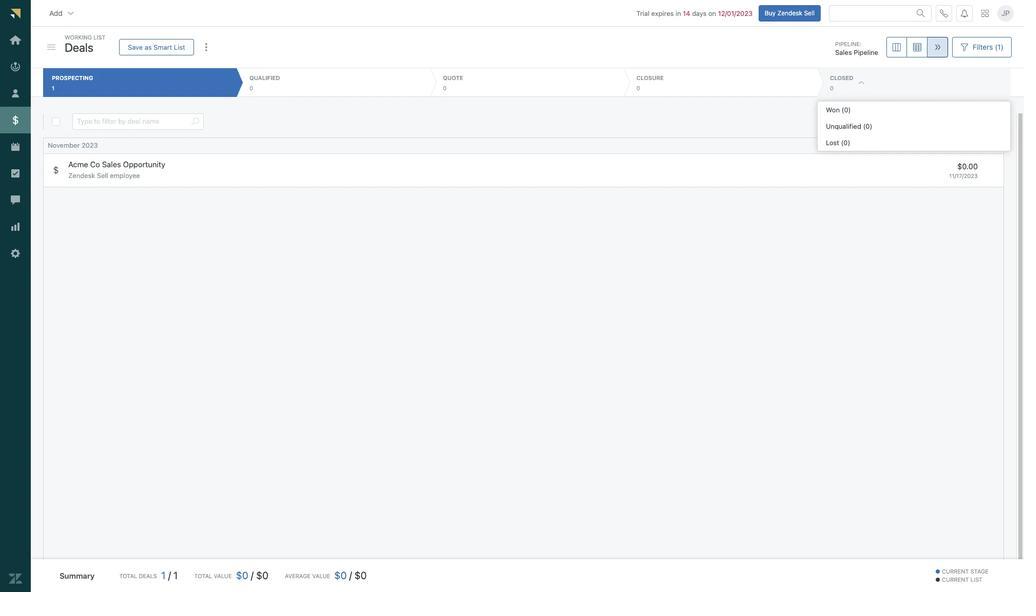 Task type: vqa. For each thing, say whether or not it's contained in the screenshot.
Co
yes



Task type: describe. For each thing, give the bounding box(es) containing it.
quote 0
[[443, 74, 464, 91]]

0 for closure 0
[[637, 85, 641, 91]]

(1)
[[996, 43, 1004, 51]]

list inside 'button'
[[174, 43, 185, 51]]

closure 0
[[637, 74, 664, 91]]

calls image
[[941, 9, 949, 17]]

2023
[[82, 141, 98, 150]]

sales inside pipeline: sales pipeline
[[836, 49, 853, 57]]

pipeline:
[[836, 40, 862, 47]]

Type to filter by deal name field
[[77, 114, 187, 129]]

1 vertical spatial search image
[[191, 118, 199, 126]]

zendesk image
[[9, 573, 22, 586]]

4 $0 from the left
[[355, 570, 367, 582]]

buy zendesk sell button
[[759, 5, 821, 21]]

deals inside total deals 1 / 1
[[139, 573, 157, 580]]

/ for total value $0 / $0
[[251, 570, 254, 582]]

value for total value $0 / $0
[[214, 573, 232, 580]]

expires
[[652, 9, 674, 17]]

prospecting 1
[[52, 74, 93, 91]]

chevron down image
[[67, 9, 75, 17]]

(0) for won  (0)
[[842, 106, 851, 114]]

current list
[[943, 577, 983, 584]]

opportunity
[[123, 160, 165, 169]]

list
[[971, 577, 983, 584]]

add button
[[41, 3, 83, 23]]

filters (1)
[[973, 43, 1004, 51]]

in
[[676, 9, 681, 17]]

add
[[49, 9, 63, 17]]

on
[[709, 9, 717, 17]]

zendesk products image
[[982, 10, 989, 17]]

zendesk inside acme co sales opportunity zendesk sell employee
[[68, 172, 95, 180]]

1 $0 from the left
[[236, 570, 248, 582]]

quote
[[443, 74, 464, 81]]

jp button
[[998, 5, 1014, 21]]

(0) for lost  (0)
[[842, 139, 851, 147]]

2 horizontal spatial 1
[[174, 570, 178, 582]]

handler image
[[47, 45, 55, 50]]

working list deals
[[65, 34, 106, 54]]

overflow vertical fill image
[[202, 43, 210, 51]]

acme
[[68, 160, 88, 169]]

unqualified
[[826, 122, 862, 130]]

buy zendesk sell
[[765, 9, 815, 17]]

won
[[826, 106, 840, 114]]

sell inside acme co sales opportunity zendesk sell employee
[[97, 172, 108, 180]]

total for 1
[[119, 573, 137, 580]]



Task type: locate. For each thing, give the bounding box(es) containing it.
zendesk inside button
[[778, 9, 803, 17]]

november 2023
[[48, 141, 98, 150]]

3 $0 from the left
[[335, 570, 347, 582]]

save as smart list button
[[119, 39, 194, 55]]

sales down pipeline:
[[836, 49, 853, 57]]

/ for total deals 1 / 1
[[168, 570, 171, 582]]

prospecting
[[52, 74, 93, 81]]

jp
[[1002, 9, 1011, 17]]

total value $0 / $0
[[194, 570, 269, 582]]

14
[[683, 9, 691, 17]]

average
[[285, 573, 311, 580]]

2 0 from the left
[[443, 85, 447, 91]]

current down current stage
[[943, 577, 970, 584]]

1 inside prospecting 1
[[52, 85, 55, 91]]

filters (1) button
[[953, 37, 1012, 58]]

0 horizontal spatial search image
[[191, 118, 199, 126]]

0 horizontal spatial zendesk
[[68, 172, 95, 180]]

sales inside acme co sales opportunity zendesk sell employee
[[102, 160, 121, 169]]

zendesk
[[778, 9, 803, 17], [68, 172, 95, 180]]

1 horizontal spatial deals
[[139, 573, 157, 580]]

0 for quote 0
[[443, 85, 447, 91]]

0 for closed 0
[[831, 85, 834, 91]]

zendesk sell employee link
[[68, 172, 140, 181]]

lost  (0)
[[826, 139, 851, 147]]

1 horizontal spatial total
[[194, 573, 212, 580]]

1 horizontal spatial sell
[[805, 9, 815, 17]]

pipeline
[[854, 49, 879, 57]]

save
[[128, 43, 143, 51]]

1 current from the top
[[943, 569, 970, 575]]

total for $0
[[194, 573, 212, 580]]

qualified
[[250, 74, 280, 81]]

smart
[[154, 43, 172, 51]]

$0.00 11/17/2023
[[950, 162, 979, 180]]

0
[[250, 85, 253, 91], [443, 85, 447, 91], [637, 85, 641, 91], [831, 85, 834, 91]]

filters
[[973, 43, 994, 51]]

0 inside 'closed 0'
[[831, 85, 834, 91]]

closed 0
[[831, 74, 854, 91]]

current stage
[[943, 569, 989, 575]]

11/17/2023
[[950, 173, 979, 180]]

1 horizontal spatial zendesk
[[778, 9, 803, 17]]

0 horizontal spatial 1
[[52, 85, 55, 91]]

value
[[214, 573, 232, 580], [312, 573, 330, 580]]

(0) right won
[[842, 106, 851, 114]]

4 0 from the left
[[831, 85, 834, 91]]

0 inside the closure 0
[[637, 85, 641, 91]]

won  (0)
[[826, 106, 851, 114]]

0 down quote in the left top of the page
[[443, 85, 447, 91]]

2 / from the left
[[251, 570, 254, 582]]

sell right buy
[[805, 9, 815, 17]]

unqualified  (0)
[[826, 122, 873, 130]]

deals
[[65, 40, 93, 54], [139, 573, 157, 580]]

deals image
[[52, 166, 60, 175]]

1 horizontal spatial search image
[[917, 9, 926, 17]]

save as smart list
[[128, 43, 185, 51]]

1 vertical spatial (0)
[[864, 122, 873, 130]]

pipeline: sales pipeline
[[836, 40, 879, 57]]

0 vertical spatial list
[[94, 34, 106, 41]]

1 horizontal spatial list
[[174, 43, 185, 51]]

0 inside qualified 0
[[250, 85, 253, 91]]

0 vertical spatial deals
[[65, 40, 93, 54]]

3 0 from the left
[[637, 85, 641, 91]]

1 horizontal spatial sales
[[836, 49, 853, 57]]

0 for qualified 0
[[250, 85, 253, 91]]

total inside total deals 1 / 1
[[119, 573, 137, 580]]

/ for average value $0 / $0
[[349, 570, 352, 582]]

closure
[[637, 74, 664, 81]]

0 horizontal spatial sell
[[97, 172, 108, 180]]

sell down co
[[97, 172, 108, 180]]

zendesk down acme
[[68, 172, 95, 180]]

current for current stage
[[943, 569, 970, 575]]

2 current from the top
[[943, 577, 970, 584]]

2 value from the left
[[312, 573, 330, 580]]

acme co sales opportunity link
[[68, 160, 165, 170]]

2 $0 from the left
[[256, 570, 269, 582]]

list right working on the left
[[94, 34, 106, 41]]

current up current list on the bottom right of the page
[[943, 569, 970, 575]]

0 horizontal spatial total
[[119, 573, 137, 580]]

trial
[[637, 9, 650, 17]]

2 horizontal spatial /
[[349, 570, 352, 582]]

(0) right lost at the top
[[842, 139, 851, 147]]

current
[[943, 569, 970, 575], [943, 577, 970, 584]]

2 vertical spatial (0)
[[842, 139, 851, 147]]

1 0 from the left
[[250, 85, 253, 91]]

sales up zendesk sell employee link
[[102, 160, 121, 169]]

0 down qualified
[[250, 85, 253, 91]]

list right the smart
[[174, 43, 185, 51]]

sales
[[836, 49, 853, 57], [102, 160, 121, 169]]

0 horizontal spatial sales
[[102, 160, 121, 169]]

(0)
[[842, 106, 851, 114], [864, 122, 873, 130], [842, 139, 851, 147]]

/
[[168, 570, 171, 582], [251, 570, 254, 582], [349, 570, 352, 582]]

trial expires in 14 days on 12/01/2023
[[637, 9, 753, 17]]

value inside total value $0 / $0
[[214, 573, 232, 580]]

total
[[119, 573, 137, 580], [194, 573, 212, 580]]

$0
[[236, 570, 248, 582], [256, 570, 269, 582], [335, 570, 347, 582], [355, 570, 367, 582]]

$0.00
[[958, 162, 979, 171]]

stage
[[971, 569, 989, 575]]

3 / from the left
[[349, 570, 352, 582]]

as
[[145, 43, 152, 51]]

12/01/2023
[[718, 9, 753, 17]]

sell inside button
[[805, 9, 815, 17]]

2 total from the left
[[194, 573, 212, 580]]

1 horizontal spatial /
[[251, 570, 254, 582]]

bell image
[[961, 9, 969, 17]]

0 vertical spatial zendesk
[[778, 9, 803, 17]]

value for average value $0 / $0
[[312, 573, 330, 580]]

qualified 0
[[250, 74, 280, 91]]

zendesk right buy
[[778, 9, 803, 17]]

deals inside the working list deals
[[65, 40, 93, 54]]

1 value from the left
[[214, 573, 232, 580]]

1 total from the left
[[119, 573, 137, 580]]

list
[[94, 34, 106, 41], [174, 43, 185, 51]]

buy
[[765, 9, 776, 17]]

1 vertical spatial sell
[[97, 172, 108, 180]]

co
[[90, 160, 100, 169]]

search image
[[917, 9, 926, 17], [191, 118, 199, 126]]

1 / from the left
[[168, 570, 171, 582]]

list inside the working list deals
[[94, 34, 106, 41]]

0 vertical spatial (0)
[[842, 106, 851, 114]]

1 vertical spatial deals
[[139, 573, 157, 580]]

1 vertical spatial sales
[[102, 160, 121, 169]]

0 down closed
[[831, 85, 834, 91]]

total deals 1 / 1
[[119, 570, 178, 582]]

(0) for unqualified  (0)
[[864, 122, 873, 130]]

1 vertical spatial list
[[174, 43, 185, 51]]

sell
[[805, 9, 815, 17], [97, 172, 108, 180]]

0 horizontal spatial deals
[[65, 40, 93, 54]]

lost
[[826, 139, 840, 147]]

employee
[[110, 172, 140, 180]]

0 vertical spatial sell
[[805, 9, 815, 17]]

total inside total value $0 / $0
[[194, 573, 212, 580]]

(0) right unqualified
[[864, 122, 873, 130]]

closed
[[831, 74, 854, 81]]

0 vertical spatial search image
[[917, 9, 926, 17]]

1
[[52, 85, 55, 91], [161, 570, 166, 582], [174, 570, 178, 582]]

current for current list
[[943, 577, 970, 584]]

days
[[693, 9, 707, 17]]

november
[[48, 141, 80, 150]]

0 horizontal spatial list
[[94, 34, 106, 41]]

summary
[[60, 572, 95, 581]]

0 inside quote 0
[[443, 85, 447, 91]]

1 horizontal spatial value
[[312, 573, 330, 580]]

acme co sales opportunity zendesk sell employee
[[68, 160, 165, 180]]

0 vertical spatial current
[[943, 569, 970, 575]]

0 horizontal spatial /
[[168, 570, 171, 582]]

value inside average value $0 / $0
[[312, 573, 330, 580]]

1 vertical spatial zendesk
[[68, 172, 95, 180]]

average value $0 / $0
[[285, 570, 367, 582]]

0 down closure
[[637, 85, 641, 91]]

1 vertical spatial current
[[943, 577, 970, 584]]

0 horizontal spatial value
[[214, 573, 232, 580]]

working
[[65, 34, 92, 41]]

0 vertical spatial sales
[[836, 49, 853, 57]]

1 horizontal spatial 1
[[161, 570, 166, 582]]



